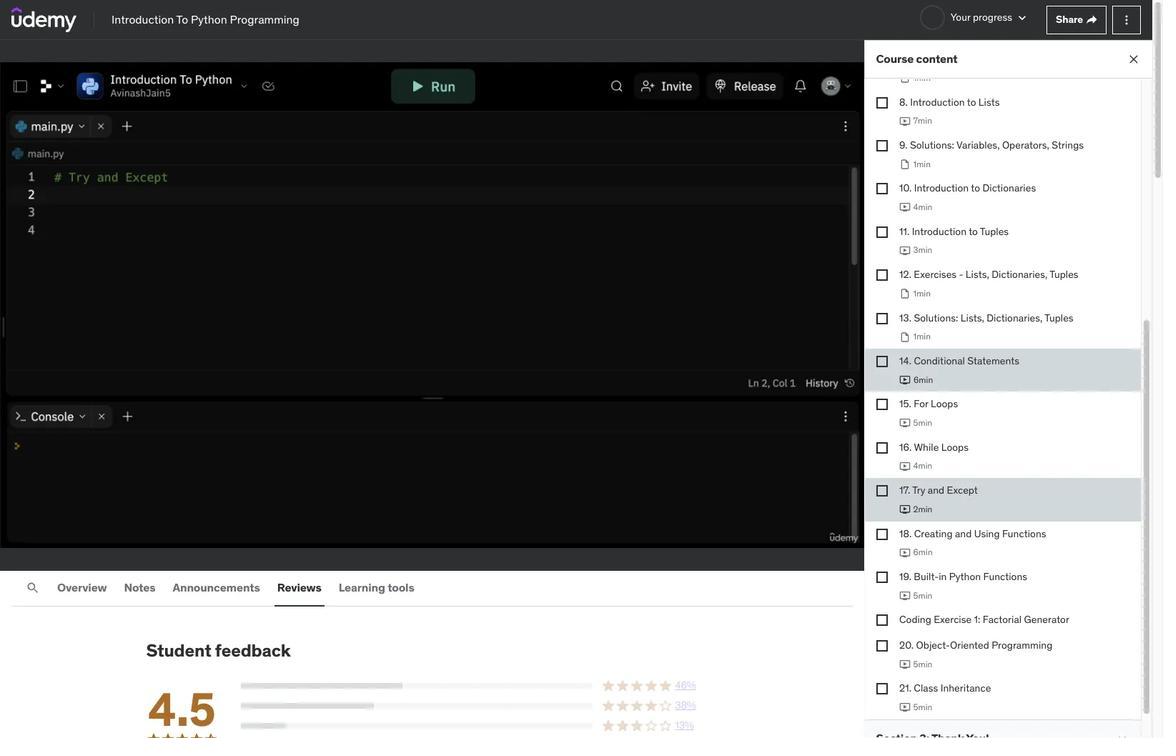 Task type: vqa. For each thing, say whether or not it's contained in the screenshot.
Built- 5min
yes



Task type: locate. For each thing, give the bounding box(es) containing it.
introduction up 7min
[[911, 96, 965, 109]]

xsmall image
[[877, 97, 888, 109], [877, 183, 888, 195], [877, 313, 888, 324], [877, 356, 888, 368], [877, 399, 888, 411], [877, 572, 888, 584], [877, 615, 888, 627]]

21.
[[900, 683, 912, 696]]

xsmall image for 15.
[[877, 399, 888, 411]]

functions up "factorial"
[[984, 571, 1028, 584]]

and right try
[[928, 484, 945, 497]]

15.
[[900, 398, 912, 411]]

6min for conditional
[[914, 375, 934, 385]]

introduction
[[112, 12, 174, 27], [911, 96, 965, 109], [915, 182, 969, 195], [912, 225, 967, 238]]

and
[[928, 484, 945, 497], [956, 528, 972, 540]]

play object-oriented programming image
[[900, 659, 911, 671]]

xsmall image left the 16.
[[877, 443, 888, 454]]

share
[[1057, 13, 1084, 26]]

1 vertical spatial python
[[950, 571, 981, 584]]

4min right play while loops image
[[914, 461, 933, 472]]

xsmall image right the share
[[1086, 14, 1098, 25]]

1 vertical spatial programming
[[992, 639, 1053, 652]]

2 vertical spatial to
[[969, 225, 978, 238]]

share button
[[1047, 5, 1107, 34]]

programming inside the sidebar "element"
[[992, 639, 1053, 652]]

factorial
[[983, 614, 1022, 627]]

13. solutions: lists, dictionaries, tuples
[[900, 312, 1074, 324]]

16. while loops
[[900, 441, 969, 454]]

learning tools button
[[336, 572, 417, 606]]

5min right play class inheritance icon
[[914, 702, 933, 713]]

20.
[[900, 639, 914, 652]]

programming for 20. object-oriented programming
[[992, 639, 1053, 652]]

xsmall image left 20.
[[877, 641, 888, 652]]

creating
[[915, 528, 953, 540]]

1 vertical spatial loops
[[942, 441, 969, 454]]

1 vertical spatial functions
[[984, 571, 1028, 584]]

student
[[146, 640, 211, 662]]

xsmall image left "15."
[[877, 399, 888, 411]]

forward 5 seconds image
[[104, 546, 121, 564]]

1min right start exercises - lists, dictionaries, tuples icon
[[914, 288, 932, 299]]

1 vertical spatial tuples
[[1050, 268, 1079, 281]]

to left dictionaries
[[972, 182, 981, 195]]

1 vertical spatial 4min
[[914, 461, 933, 472]]

0 vertical spatial tuples
[[981, 225, 1009, 238]]

solutions: right the 13.
[[914, 312, 959, 324]]

1 1min from the top
[[914, 72, 932, 83]]

4min
[[914, 202, 933, 212], [914, 461, 933, 472]]

38% button
[[241, 699, 718, 714]]

0 vertical spatial 6min
[[914, 375, 934, 385]]

programming
[[230, 12, 300, 27], [992, 639, 1053, 652]]

5min for for
[[914, 418, 933, 428]]

5min for class
[[914, 702, 933, 713]]

in
[[939, 571, 947, 584]]

0 vertical spatial functions
[[1003, 528, 1047, 540]]

4 xsmall image from the top
[[877, 356, 888, 368]]

overview button
[[54, 572, 110, 606]]

and left using
[[956, 528, 972, 540]]

play conditional statements image
[[900, 375, 911, 386]]

solutions: down 7min
[[910, 139, 955, 152]]

your progress
[[951, 11, 1013, 24]]

0 vertical spatial python
[[191, 12, 227, 27]]

pause image
[[12, 546, 29, 564]]

to down '10. introduction to dictionaries'
[[969, 225, 978, 238]]

4min right the play introduction to dictionaries icon
[[914, 202, 933, 212]]

11.
[[900, 225, 910, 238]]

1 horizontal spatial python
[[950, 571, 981, 584]]

3 5min from the top
[[914, 659, 933, 670]]

to left lists
[[968, 96, 977, 109]]

1min right start solutions: variables, operators, strings icon
[[914, 159, 932, 169]]

0 horizontal spatial programming
[[230, 12, 300, 27]]

dictionaries, up the statements
[[987, 312, 1043, 324]]

0:03 / 2:22
[[130, 548, 181, 561]]

loops right while
[[942, 441, 969, 454]]

14. conditional statements
[[900, 355, 1020, 368]]

15. for loops
[[900, 398, 959, 411]]

6min right 'play creating and using functions' icon
[[914, 547, 934, 558]]

1 vertical spatial small image
[[1116, 732, 1130, 739]]

46%
[[676, 680, 696, 692]]

1 vertical spatial solutions:
[[914, 312, 959, 324]]

xsmall image left 17.
[[877, 486, 888, 497]]

21. class inheritance
[[900, 683, 992, 696]]

4 1min from the top
[[914, 331, 932, 342]]

rewind 5 seconds image
[[39, 546, 57, 564]]

functions right using
[[1003, 528, 1047, 540]]

coding
[[900, 614, 932, 627]]

xsmall image left 8.
[[877, 97, 888, 109]]

5min right play object-oriented programming icon
[[914, 659, 933, 670]]

xsmall image for 19.
[[877, 572, 888, 584]]

1 xsmall image from the top
[[877, 97, 888, 109]]

functions
[[1003, 528, 1047, 540], [984, 571, 1028, 584]]

1 5min from the top
[[914, 418, 933, 428]]

play introduction to tuples image
[[900, 245, 911, 257]]

course content
[[877, 52, 959, 66]]

progress
[[973, 11, 1013, 24]]

python right in
[[950, 571, 981, 584]]

xsmall image left 11.
[[877, 227, 888, 238]]

transcript in sidebar region image
[[727, 546, 744, 564]]

xsmall image left 14.
[[877, 356, 888, 368]]

small image
[[1016, 11, 1030, 25], [1116, 732, 1130, 739]]

mute image
[[700, 546, 717, 564]]

1min right start exercises: variables, operators, strings icon on the right top of the page
[[914, 72, 932, 83]]

lists, right -
[[966, 268, 990, 281]]

progress bar slider
[[9, 526, 856, 543]]

learning
[[339, 581, 385, 595]]

2 1min from the top
[[914, 159, 932, 169]]

loops
[[931, 398, 959, 411], [942, 441, 969, 454]]

11. introduction to tuples
[[900, 225, 1009, 238]]

dictionaries,
[[992, 268, 1048, 281], [987, 312, 1043, 324]]

2 4min from the top
[[914, 461, 933, 472]]

xsmall image left 19.
[[877, 572, 888, 584]]

19. built-in python functions
[[900, 571, 1028, 584]]

introduction left the to
[[112, 12, 174, 27]]

46% button
[[241, 679, 718, 694]]

xsmall image left 'coding'
[[877, 615, 888, 627]]

2 xsmall image from the top
[[877, 183, 888, 195]]

student feedback
[[146, 640, 291, 662]]

introduction to python programming
[[112, 12, 300, 27]]

1 4min from the top
[[914, 202, 933, 212]]

subtitles image
[[754, 546, 771, 564]]

1x button
[[63, 543, 97, 567]]

0 horizontal spatial and
[[928, 484, 945, 497]]

solutions:
[[910, 139, 955, 152], [914, 312, 959, 324]]

1 horizontal spatial programming
[[992, 639, 1053, 652]]

xsmall image left the 18.
[[877, 529, 888, 540]]

loops right for
[[931, 398, 959, 411]]

xsmall image
[[1086, 14, 1098, 25], [877, 140, 888, 152], [877, 227, 888, 238], [877, 270, 888, 281], [877, 443, 888, 454], [877, 486, 888, 497], [877, 529, 888, 540], [877, 641, 888, 652], [877, 684, 888, 696]]

python right the to
[[191, 12, 227, 27]]

5min right play for loops icon
[[914, 418, 933, 428]]

1min
[[914, 72, 932, 83], [914, 159, 932, 169], [914, 288, 932, 299], [914, 331, 932, 342]]

1 vertical spatial to
[[972, 182, 981, 195]]

introduction right 10.
[[915, 182, 969, 195]]

2 6min from the top
[[914, 547, 934, 558]]

6min right "play conditional statements" icon
[[914, 375, 934, 385]]

xsmall image left the 9.
[[877, 140, 888, 152]]

functions for 19. built-in python functions
[[984, 571, 1028, 584]]

0 vertical spatial lists,
[[966, 268, 990, 281]]

4min for while
[[914, 461, 933, 472]]

0 vertical spatial solutions:
[[910, 139, 955, 152]]

add note image
[[190, 546, 207, 564]]

1 vertical spatial dictionaries,
[[987, 312, 1043, 324]]

0:03
[[130, 548, 151, 561]]

xsmall image left 10.
[[877, 183, 888, 195]]

loops for 15. for loops
[[931, 398, 959, 411]]

introduction to python programming link
[[112, 12, 300, 28]]

xsmall image for 9. solutions: variables, operators, strings
[[877, 140, 888, 152]]

xsmall image for 12. exercises - lists, dictionaries, tuples
[[877, 270, 888, 281]]

0 vertical spatial programming
[[230, 12, 300, 27]]

1min for 9.
[[914, 159, 932, 169]]

3min
[[914, 245, 933, 256]]

3 xsmall image from the top
[[877, 313, 888, 324]]

lists, down -
[[961, 312, 985, 324]]

play creating and using functions image
[[900, 548, 911, 559]]

xsmall image left the 13.
[[877, 313, 888, 324]]

lists,
[[966, 268, 990, 281], [961, 312, 985, 324]]

python
[[191, 12, 227, 27], [950, 571, 981, 584]]

solutions: for variables,
[[910, 139, 955, 152]]

inheritance
[[941, 683, 992, 696]]

1 vertical spatial and
[[956, 528, 972, 540]]

2 5min from the top
[[914, 591, 933, 601]]

strings
[[1052, 139, 1084, 152]]

1 vertical spatial 6min
[[914, 547, 934, 558]]

built-
[[914, 571, 939, 584]]

10. introduction to dictionaries
[[900, 182, 1037, 195]]

course
[[877, 52, 915, 66]]

xsmall image for 11. introduction to tuples
[[877, 227, 888, 238]]

1 horizontal spatial and
[[956, 528, 972, 540]]

content
[[917, 52, 959, 66]]

4 5min from the top
[[914, 702, 933, 713]]

1 6min from the top
[[914, 375, 934, 385]]

dictionaries, up 13. solutions: lists, dictionaries, tuples
[[992, 268, 1048, 281]]

play introduction to dictionaries image
[[900, 202, 911, 213]]

tuples
[[981, 225, 1009, 238], [1050, 268, 1079, 281], [1045, 312, 1074, 324]]

6min
[[914, 375, 934, 385], [914, 547, 934, 558]]

16.
[[900, 441, 912, 454]]

actions image
[[1120, 13, 1134, 27]]

and for except
[[928, 484, 945, 497]]

3 1min from the top
[[914, 288, 932, 299]]

overview
[[57, 581, 107, 595]]

5 xsmall image from the top
[[877, 399, 888, 411]]

to for dictionaries
[[972, 182, 981, 195]]

xsmall image left 12.
[[877, 270, 888, 281]]

5min
[[914, 418, 933, 428], [914, 591, 933, 601], [914, 659, 933, 670], [914, 702, 933, 713]]

0 vertical spatial and
[[928, 484, 945, 497]]

6 xsmall image from the top
[[877, 572, 888, 584]]

13.
[[900, 312, 912, 324]]

exercises
[[914, 268, 957, 281]]

0 vertical spatial 4min
[[914, 202, 933, 212]]

lists
[[979, 96, 1000, 109]]

0 horizontal spatial small image
[[1016, 11, 1030, 25]]

search image
[[26, 582, 40, 596]]

introduction for 8.
[[911, 96, 965, 109]]

sidebar element
[[865, 0, 1153, 739]]

introduction up the 3min
[[912, 225, 967, 238]]

1min right the start solutions: lists, dictionaries, tuples icon
[[914, 331, 932, 342]]

10.
[[900, 182, 912, 195]]

go to previous lecture image
[[0, 294, 21, 317]]

6min for creating
[[914, 547, 934, 558]]

0 vertical spatial to
[[968, 96, 977, 109]]

0 vertical spatial small image
[[1016, 11, 1030, 25]]

xsmall image left 21.
[[877, 684, 888, 696]]

0 vertical spatial loops
[[931, 398, 959, 411]]

5min right play built-in python functions image
[[914, 591, 933, 601]]

20. object-oriented programming
[[900, 639, 1053, 652]]



Task type: describe. For each thing, give the bounding box(es) containing it.
5min for built-
[[914, 591, 933, 601]]

38%
[[676, 700, 696, 712]]

2:22
[[160, 548, 181, 561]]

introduction for 10.
[[915, 182, 969, 195]]

udemy image
[[11, 7, 77, 32]]

introduction for 11.
[[912, 225, 967, 238]]

python inside the sidebar "element"
[[950, 571, 981, 584]]

12. exercises - lists, dictionaries, tuples
[[900, 268, 1079, 281]]

-
[[960, 268, 964, 281]]

9. solutions: variables, operators, strings
[[900, 139, 1084, 152]]

and for using
[[956, 528, 972, 540]]

xsmall image for 8.
[[877, 97, 888, 109]]

19.
[[900, 571, 912, 584]]

while
[[914, 441, 939, 454]]

your
[[951, 11, 971, 24]]

loops for 16. while loops
[[942, 441, 969, 454]]

to for tuples
[[969, 225, 978, 238]]

xsmall image for 20. object-oriented programming
[[877, 641, 888, 652]]

xsmall image for 16. while loops
[[877, 443, 888, 454]]

operators,
[[1003, 139, 1050, 152]]

using
[[975, 528, 1000, 540]]

1:
[[975, 614, 981, 627]]

13%
[[676, 720, 694, 732]]

go to next lecture image
[[844, 294, 867, 317]]

4min for introduction
[[914, 202, 933, 212]]

start exercises - lists, dictionaries, tuples image
[[900, 288, 911, 300]]

xsmall image for 10.
[[877, 183, 888, 195]]

reviews
[[277, 581, 322, 595]]

xsmall image for 18. creating and using functions
[[877, 529, 888, 540]]

announcements button
[[170, 572, 263, 606]]

for
[[914, 398, 929, 411]]

fullscreen image
[[808, 546, 825, 564]]

8. introduction to lists
[[900, 96, 1000, 109]]

0 vertical spatial dictionaries,
[[992, 268, 1048, 281]]

7 xsmall image from the top
[[877, 615, 888, 627]]

1 horizontal spatial small image
[[1116, 732, 1130, 739]]

tools
[[388, 581, 415, 595]]

1x
[[75, 548, 85, 561]]

generator
[[1025, 614, 1070, 627]]

1min for 13.
[[914, 331, 932, 342]]

notes
[[124, 581, 156, 595]]

variables,
[[957, 139, 1000, 152]]

class
[[914, 683, 939, 696]]

start exercises: variables, operators, strings image
[[900, 72, 911, 84]]

exercise
[[934, 614, 972, 627]]

start solutions: lists, dictionaries, tuples image
[[900, 332, 911, 343]]

functions for 18. creating and using functions
[[1003, 528, 1047, 540]]

8.
[[900, 96, 908, 109]]

xsmall image inside share 'button'
[[1086, 14, 1098, 25]]

dictionaries
[[983, 182, 1037, 195]]

stop try and except image
[[900, 504, 911, 516]]

18. creating and using functions
[[900, 528, 1047, 540]]

reviews button
[[274, 572, 325, 606]]

object-
[[917, 639, 951, 652]]

announcements
[[173, 581, 260, 595]]

conditional
[[914, 355, 966, 368]]

play introduction to lists image
[[900, 116, 911, 127]]

play for loops image
[[900, 418, 911, 429]]

start solutions: variables, operators, strings image
[[900, 159, 911, 170]]

/
[[153, 548, 158, 561]]

feedback
[[215, 640, 291, 662]]

learning tools
[[339, 581, 415, 595]]

solutions: for lists,
[[914, 312, 959, 324]]

programming for introduction to python programming
[[230, 12, 300, 27]]

close course content sidebar image
[[1127, 52, 1142, 67]]

statements
[[968, 355, 1020, 368]]

try
[[913, 484, 926, 497]]

9.
[[900, 139, 908, 152]]

7min
[[914, 115, 933, 126]]

coding exercise 1: factorial generator
[[900, 614, 1070, 627]]

2 vertical spatial tuples
[[1045, 312, 1074, 324]]

to
[[176, 12, 188, 27]]

xsmall image for 21. class inheritance
[[877, 684, 888, 696]]

settings image
[[781, 546, 798, 564]]

17. try and except
[[900, 484, 978, 497]]

17.
[[900, 484, 911, 497]]

oriented
[[951, 639, 990, 652]]

5min for object-
[[914, 659, 933, 670]]

your progress button
[[920, 5, 1030, 30]]

play while loops image
[[900, 461, 911, 473]]

13% button
[[241, 719, 718, 734]]

xsmall image for 14.
[[877, 356, 888, 368]]

play built-in python functions image
[[900, 591, 911, 602]]

14.
[[900, 355, 912, 368]]

xsmall image for 17. try and except
[[877, 486, 888, 497]]

except
[[947, 484, 978, 497]]

notes button
[[121, 572, 158, 606]]

to for lists
[[968, 96, 977, 109]]

play class inheritance image
[[900, 703, 911, 714]]

1 vertical spatial lists,
[[961, 312, 985, 324]]

12.
[[900, 268, 912, 281]]

0 horizontal spatial python
[[191, 12, 227, 27]]

1min for 12.
[[914, 288, 932, 299]]

2min
[[914, 504, 933, 515]]

18.
[[900, 528, 912, 540]]

xsmall image for 13.
[[877, 313, 888, 324]]

expanded view image
[[835, 546, 853, 564]]

small image inside the your progress dropdown button
[[1016, 11, 1030, 25]]



